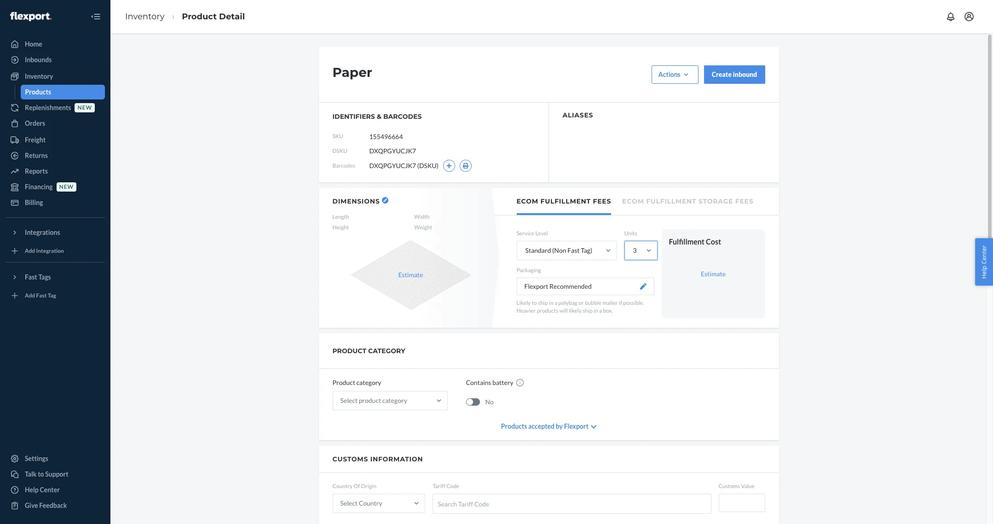 Task type: describe. For each thing, give the bounding box(es) containing it.
0 horizontal spatial ship
[[538, 299, 548, 306]]

of
[[354, 483, 360, 490]]

dxqpgyucjk7 for dxqpgyucjk7 (dsku)
[[370, 162, 416, 169]]

accepted
[[529, 422, 555, 430]]

0 vertical spatial inventory link
[[125, 11, 165, 21]]

replenishments
[[25, 104, 71, 111]]

add fast tag link
[[6, 288, 105, 303]]

dsku
[[333, 148, 348, 154]]

returns link
[[6, 148, 105, 163]]

mailer
[[603, 299, 618, 306]]

actions
[[659, 70, 681, 78]]

center inside button
[[981, 245, 989, 264]]

1 horizontal spatial country
[[359, 499, 383, 507]]

flexport recommended
[[525, 282, 592, 290]]

give feedback
[[25, 502, 67, 509]]

dimensions
[[333, 197, 380, 205]]

settings link
[[6, 451, 105, 466]]

0 vertical spatial a
[[555, 299, 558, 306]]

box.
[[604, 307, 613, 314]]

tariff code
[[433, 483, 460, 490]]

1 horizontal spatial flexport
[[564, 422, 589, 430]]

to for likely
[[532, 299, 537, 306]]

country of origin
[[333, 483, 377, 490]]

plus image
[[447, 163, 452, 169]]

open account menu image
[[964, 11, 975, 22]]

1 horizontal spatial in
[[594, 307, 599, 314]]

orders link
[[6, 116, 105, 131]]

pencil alt image
[[384, 198, 387, 202]]

tag)
[[581, 246, 593, 254]]

1 vertical spatial a
[[600, 307, 602, 314]]

standard
[[526, 246, 551, 254]]

reports link
[[6, 164, 105, 179]]

2 vertical spatial fast
[[36, 292, 47, 299]]

by
[[556, 422, 563, 430]]

contains
[[466, 379, 492, 387]]

home link
[[6, 37, 105, 52]]

height
[[333, 224, 349, 231]]

fulfillment left cost
[[669, 237, 705, 246]]

inbounds
[[25, 56, 52, 64]]

products for products accepted by flexport
[[501, 422, 527, 430]]

inventory inside breadcrumbs navigation
[[125, 11, 165, 21]]

estimate for estimate button
[[399, 271, 423, 279]]

select for select country
[[341, 499, 358, 507]]

aliases
[[563, 111, 594, 119]]

products accepted by flexport
[[501, 422, 589, 430]]

actions button
[[652, 65, 699, 84]]

width
[[415, 213, 430, 220]]

flexport recommended button
[[517, 278, 655, 295]]

new for financing
[[59, 183, 74, 190]]

product detail link
[[182, 11, 245, 21]]

billing link
[[6, 195, 105, 210]]

integration
[[36, 247, 64, 254]]

ecom fulfillment fees
[[517, 197, 612, 205]]

heavier
[[517, 307, 536, 314]]

&
[[377, 112, 382, 121]]

customs information
[[333, 455, 423, 463]]

possible.
[[624, 299, 645, 306]]

paper
[[333, 64, 373, 80]]

talk to support
[[25, 470, 68, 478]]

0 vertical spatial country
[[333, 483, 353, 490]]

will
[[560, 307, 568, 314]]

orders
[[25, 119, 45, 127]]

ecom fulfillment storage fees
[[623, 197, 754, 205]]

talk to support button
[[6, 467, 105, 482]]

ecom fulfillment fees tab
[[517, 188, 612, 215]]

search
[[438, 500, 457, 508]]

billing
[[25, 198, 43, 206]]

likely
[[569, 307, 582, 314]]

create inbound
[[712, 70, 758, 78]]

support
[[45, 470, 68, 478]]

select for select product category
[[341, 397, 358, 404]]

product detail
[[182, 11, 245, 21]]

talk
[[25, 470, 37, 478]]

length
[[333, 213, 349, 220]]

select product category
[[341, 397, 407, 404]]

breadcrumbs navigation
[[118, 3, 252, 30]]

identifiers
[[333, 112, 375, 121]]

help center inside button
[[981, 245, 989, 279]]

help center link
[[6, 483, 105, 497]]

product for product detail
[[182, 11, 217, 21]]

information
[[371, 455, 423, 463]]

product category
[[333, 347, 406, 355]]

barcodes
[[384, 112, 422, 121]]

ecom for ecom fulfillment fees
[[517, 197, 539, 205]]

help inside help center link
[[25, 486, 39, 494]]

customs for customs value
[[719, 483, 740, 490]]

tags
[[38, 273, 51, 281]]

1 vertical spatial ship
[[583, 307, 593, 314]]

recommended
[[550, 282, 592, 290]]

(non
[[553, 246, 567, 254]]

freight link
[[6, 133, 105, 147]]

products
[[537, 307, 559, 314]]

0 vertical spatial in
[[549, 299, 554, 306]]

inventory inside 'inventory' "link"
[[25, 72, 53, 80]]

ecom fulfillment storage fees tab
[[623, 188, 754, 213]]

origin
[[361, 483, 377, 490]]

close navigation image
[[90, 11, 101, 22]]

0 horizontal spatial help center
[[25, 486, 60, 494]]

estimate for estimate link at right bottom
[[701, 270, 726, 278]]

battery
[[493, 379, 514, 387]]

product for product category
[[333, 379, 355, 387]]

add integration link
[[6, 244, 105, 258]]

add fast tag
[[25, 292, 56, 299]]

if
[[619, 299, 623, 306]]



Task type: locate. For each thing, give the bounding box(es) containing it.
1 horizontal spatial inventory link
[[125, 11, 165, 21]]

1 vertical spatial fast
[[25, 273, 37, 281]]

customs value
[[719, 483, 755, 490]]

fast left tags
[[25, 273, 37, 281]]

settings
[[25, 455, 48, 462]]

1 horizontal spatial products
[[501, 422, 527, 430]]

add
[[25, 247, 35, 254], [25, 292, 35, 299]]

1 vertical spatial products
[[501, 422, 527, 430]]

ecom up service on the top right of page
[[517, 197, 539, 205]]

sku
[[333, 133, 343, 140]]

code
[[447, 483, 460, 490], [475, 500, 490, 508]]

likely to ship in a polybag or bubble mailer if possible. heavier products will likely ship in a box.
[[517, 299, 645, 314]]

fulfillment for storage
[[647, 197, 697, 205]]

dxqpgyucjk7 up the dxqpgyucjk7 (dsku)
[[370, 147, 416, 155]]

add down fast tags
[[25, 292, 35, 299]]

packaging
[[517, 267, 541, 274]]

integrations
[[25, 228, 60, 236]]

estimate button
[[399, 270, 423, 280]]

1 horizontal spatial customs
[[719, 483, 740, 490]]

1 vertical spatial inventory
[[25, 72, 53, 80]]

a left box.
[[600, 307, 602, 314]]

flexport down packaging
[[525, 282, 549, 290]]

ecom for ecom fulfillment storage fees
[[623, 197, 645, 205]]

chevron down image
[[591, 424, 597, 430]]

1 horizontal spatial center
[[981, 245, 989, 264]]

customs up country of origin at the bottom of the page
[[333, 455, 368, 463]]

dxqpgyucjk7
[[370, 147, 416, 155], [370, 162, 416, 169]]

0 vertical spatial category
[[357, 379, 382, 387]]

polybag
[[559, 299, 578, 306]]

a up products
[[555, 299, 558, 306]]

0 vertical spatial customs
[[333, 455, 368, 463]]

fast inside dropdown button
[[25, 273, 37, 281]]

units
[[625, 230, 638, 237]]

0 horizontal spatial products
[[25, 88, 51, 96]]

code right search
[[475, 500, 490, 508]]

create
[[712, 70, 732, 78]]

create inbound button
[[704, 65, 766, 84]]

2 select from the top
[[341, 499, 358, 507]]

storage
[[699, 197, 734, 205]]

1 horizontal spatial to
[[532, 299, 537, 306]]

tariff
[[433, 483, 446, 490], [459, 500, 473, 508]]

0 horizontal spatial fees
[[593, 197, 612, 205]]

0 horizontal spatial ecom
[[517, 197, 539, 205]]

ship up products
[[538, 299, 548, 306]]

customs for customs information
[[333, 455, 368, 463]]

to right talk
[[38, 470, 44, 478]]

1 horizontal spatial fees
[[736, 197, 754, 205]]

1 ecom from the left
[[517, 197, 539, 205]]

None text field
[[370, 128, 438, 145], [719, 494, 766, 512], [370, 128, 438, 145], [719, 494, 766, 512]]

financing
[[25, 183, 53, 191]]

inventory
[[125, 11, 165, 21], [25, 72, 53, 80]]

help center
[[981, 245, 989, 279], [25, 486, 60, 494]]

in up products
[[549, 299, 554, 306]]

identifiers & barcodes
[[333, 112, 422, 121]]

reports
[[25, 167, 48, 175]]

fees inside tab
[[593, 197, 612, 205]]

1 vertical spatial category
[[383, 397, 407, 404]]

1 vertical spatial code
[[475, 500, 490, 508]]

1 horizontal spatial a
[[600, 307, 602, 314]]

0 horizontal spatial country
[[333, 483, 353, 490]]

1 vertical spatial dxqpgyucjk7
[[370, 162, 416, 169]]

dxqpgyucjk7 left '(dsku)'
[[370, 162, 416, 169]]

1 select from the top
[[341, 397, 358, 404]]

help center button
[[976, 238, 994, 286]]

1 horizontal spatial tariff
[[459, 500, 473, 508]]

fulfillment up level
[[541, 197, 591, 205]]

2 ecom from the left
[[623, 197, 645, 205]]

standard (non fast tag)
[[526, 246, 593, 254]]

1 horizontal spatial help
[[981, 266, 989, 279]]

fulfillment
[[541, 197, 591, 205], [647, 197, 697, 205], [669, 237, 705, 246]]

0 horizontal spatial product
[[182, 11, 217, 21]]

add inside 'add fast tag' link
[[25, 292, 35, 299]]

open notifications image
[[946, 11, 957, 22]]

new for replenishments
[[78, 104, 92, 111]]

help inside help center button
[[981, 266, 989, 279]]

products left accepted
[[501, 422, 527, 430]]

0 horizontal spatial flexport
[[525, 282, 549, 290]]

0 vertical spatial center
[[981, 245, 989, 264]]

to inside likely to ship in a polybag or bubble mailer if possible. heavier products will likely ship in a box.
[[532, 299, 537, 306]]

no
[[486, 398, 494, 406]]

0 vertical spatial product
[[182, 11, 217, 21]]

product
[[333, 347, 367, 355]]

product inside breadcrumbs navigation
[[182, 11, 217, 21]]

cost
[[707, 237, 722, 246]]

ecom inside tab
[[623, 197, 645, 205]]

returns
[[25, 152, 48, 159]]

1 vertical spatial country
[[359, 499, 383, 507]]

fees
[[593, 197, 612, 205], [736, 197, 754, 205]]

service
[[517, 230, 535, 237]]

fulfillment inside tab
[[541, 197, 591, 205]]

contains battery
[[466, 379, 514, 387]]

0 vertical spatial code
[[447, 483, 460, 490]]

to inside button
[[38, 470, 44, 478]]

1 horizontal spatial estimate
[[701, 270, 726, 278]]

add for add integration
[[25, 247, 35, 254]]

0 horizontal spatial center
[[40, 486, 60, 494]]

2 dxqpgyucjk7 from the top
[[370, 162, 416, 169]]

product category
[[333, 379, 382, 387]]

0 vertical spatial inventory
[[125, 11, 165, 21]]

0 horizontal spatial in
[[549, 299, 554, 306]]

0 horizontal spatial to
[[38, 470, 44, 478]]

1 fees from the left
[[593, 197, 612, 205]]

0 vertical spatial help
[[981, 266, 989, 279]]

fast left tag
[[36, 292, 47, 299]]

tariff up search
[[433, 483, 446, 490]]

0 vertical spatial products
[[25, 88, 51, 96]]

dxqpgyucjk7 for dxqpgyucjk7
[[370, 147, 416, 155]]

0 vertical spatial new
[[78, 104, 92, 111]]

1 horizontal spatial category
[[383, 397, 407, 404]]

0 horizontal spatial new
[[59, 183, 74, 190]]

ecom inside tab
[[517, 197, 539, 205]]

0 horizontal spatial customs
[[333, 455, 368, 463]]

1 horizontal spatial product
[[333, 379, 355, 387]]

1 horizontal spatial ship
[[583, 307, 593, 314]]

1 vertical spatial inventory link
[[6, 69, 105, 84]]

help
[[981, 266, 989, 279], [25, 486, 39, 494]]

value
[[742, 483, 755, 490]]

3
[[633, 246, 637, 254]]

customs left value
[[719, 483, 740, 490]]

estimate link
[[701, 270, 726, 278]]

0 horizontal spatial help
[[25, 486, 39, 494]]

print image
[[463, 163, 469, 169]]

1 vertical spatial add
[[25, 292, 35, 299]]

select country
[[341, 499, 383, 507]]

1 vertical spatial flexport
[[564, 422, 589, 430]]

0 vertical spatial dxqpgyucjk7
[[370, 147, 416, 155]]

fulfillment inside tab
[[647, 197, 697, 205]]

new down products link
[[78, 104, 92, 111]]

2 add from the top
[[25, 292, 35, 299]]

integrations button
[[6, 225, 105, 240]]

0 horizontal spatial tariff
[[433, 483, 446, 490]]

bubble
[[585, 299, 602, 306]]

fulfillment left storage
[[647, 197, 697, 205]]

level
[[536, 230, 548, 237]]

products for products
[[25, 88, 51, 96]]

category up "product"
[[357, 379, 382, 387]]

select
[[341, 397, 358, 404], [341, 499, 358, 507]]

fast left tag)
[[568, 246, 580, 254]]

home
[[25, 40, 42, 48]]

freight
[[25, 136, 46, 144]]

category
[[357, 379, 382, 387], [383, 397, 407, 404]]

to
[[532, 299, 537, 306], [38, 470, 44, 478]]

service level
[[517, 230, 548, 237]]

1 horizontal spatial code
[[475, 500, 490, 508]]

flexport right by
[[564, 422, 589, 430]]

0 horizontal spatial estimate
[[399, 271, 423, 279]]

0 horizontal spatial category
[[357, 379, 382, 387]]

tag
[[48, 292, 56, 299]]

inbound
[[734, 70, 758, 78]]

select down product category
[[341, 397, 358, 404]]

0 horizontal spatial code
[[447, 483, 460, 490]]

(dsku)
[[418, 162, 439, 169]]

2 fees from the left
[[736, 197, 754, 205]]

in down bubble
[[594, 307, 599, 314]]

ship down bubble
[[583, 307, 593, 314]]

add left integration
[[25, 247, 35, 254]]

0 vertical spatial tariff
[[433, 483, 446, 490]]

product down product
[[333, 379, 355, 387]]

inventory link
[[125, 11, 165, 21], [6, 69, 105, 84]]

tab list
[[495, 188, 779, 216]]

0 vertical spatial fast
[[568, 246, 580, 254]]

1 horizontal spatial inventory
[[125, 11, 165, 21]]

fulfillment for fees
[[541, 197, 591, 205]]

add inside add integration link
[[25, 247, 35, 254]]

flexport inside button
[[525, 282, 549, 290]]

1 vertical spatial help center
[[25, 486, 60, 494]]

products up "replenishments"
[[25, 88, 51, 96]]

1 add from the top
[[25, 247, 35, 254]]

1 vertical spatial tariff
[[459, 500, 473, 508]]

ecom
[[517, 197, 539, 205], [623, 197, 645, 205]]

to right likely
[[532, 299, 537, 306]]

new
[[78, 104, 92, 111], [59, 183, 74, 190]]

0 vertical spatial add
[[25, 247, 35, 254]]

fast
[[568, 246, 580, 254], [25, 273, 37, 281], [36, 292, 47, 299]]

0 vertical spatial help center
[[981, 245, 989, 279]]

or
[[579, 299, 584, 306]]

country left of
[[333, 483, 353, 490]]

1 vertical spatial new
[[59, 183, 74, 190]]

category right "product"
[[383, 397, 407, 404]]

fees inside tab
[[736, 197, 754, 205]]

fulfillment cost
[[669, 237, 722, 246]]

fast tags
[[25, 273, 51, 281]]

add integration
[[25, 247, 64, 254]]

1 dxqpgyucjk7 from the top
[[370, 147, 416, 155]]

1 vertical spatial customs
[[719, 483, 740, 490]]

customs
[[333, 455, 368, 463], [719, 483, 740, 490]]

1 vertical spatial center
[[40, 486, 60, 494]]

1 vertical spatial select
[[341, 499, 358, 507]]

0 vertical spatial ship
[[538, 299, 548, 306]]

tariff right search
[[459, 500, 473, 508]]

1 vertical spatial to
[[38, 470, 44, 478]]

barcodes
[[333, 162, 355, 169]]

1 horizontal spatial ecom
[[623, 197, 645, 205]]

0 horizontal spatial a
[[555, 299, 558, 306]]

to for talk
[[38, 470, 44, 478]]

0 vertical spatial flexport
[[525, 282, 549, 290]]

likely
[[517, 299, 531, 306]]

country down "origin"
[[359, 499, 383, 507]]

1 horizontal spatial help center
[[981, 245, 989, 279]]

product left the detail
[[182, 11, 217, 21]]

ecom up units
[[623, 197, 645, 205]]

0 vertical spatial select
[[341, 397, 358, 404]]

new down reports "link" on the left top of the page
[[59, 183, 74, 190]]

give
[[25, 502, 38, 509]]

0 horizontal spatial inventory link
[[6, 69, 105, 84]]

inbounds link
[[6, 53, 105, 67]]

1 horizontal spatial new
[[78, 104, 92, 111]]

tab list containing ecom fulfillment fees
[[495, 188, 779, 216]]

add for add fast tag
[[25, 292, 35, 299]]

code up search
[[447, 483, 460, 490]]

1 vertical spatial in
[[594, 307, 599, 314]]

0 horizontal spatial inventory
[[25, 72, 53, 80]]

dxqpgyucjk7 (dsku)
[[370, 162, 439, 169]]

flexport logo image
[[10, 12, 51, 21]]

product
[[359, 397, 381, 404]]

1 vertical spatial product
[[333, 379, 355, 387]]

pen image
[[640, 283, 647, 290]]

products link
[[20, 85, 105, 99]]

0 vertical spatial to
[[532, 299, 537, 306]]

select down country of origin at the bottom of the page
[[341, 499, 358, 507]]

1 vertical spatial help
[[25, 486, 39, 494]]

ship
[[538, 299, 548, 306], [583, 307, 593, 314]]



Task type: vqa. For each thing, say whether or not it's contained in the screenshot.
Inbounds
yes



